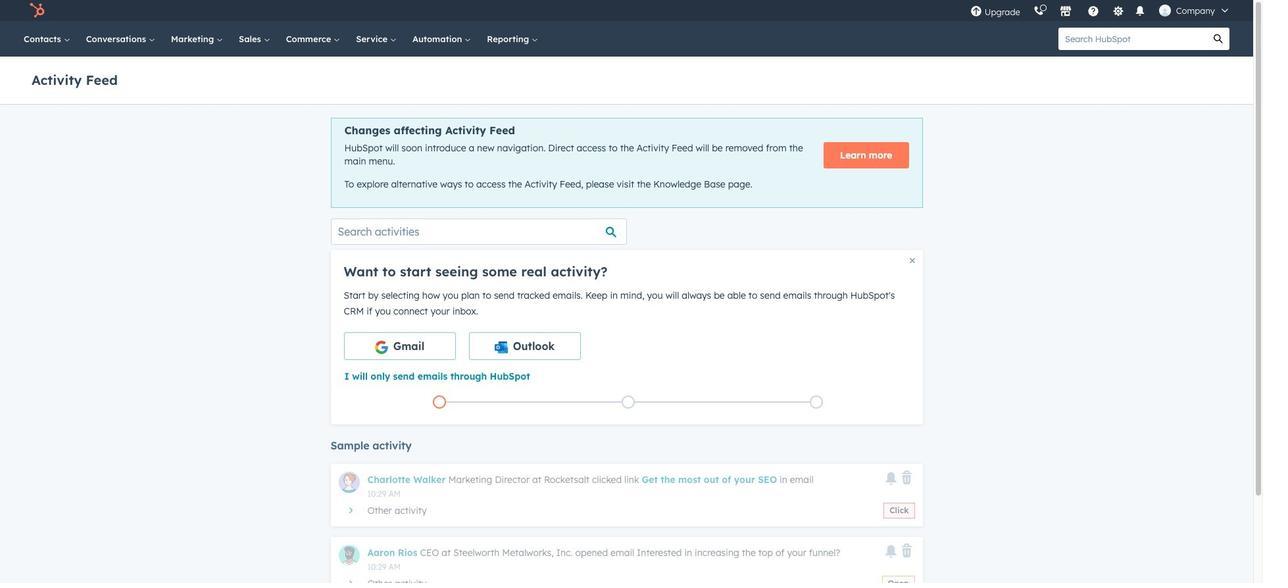 Task type: locate. For each thing, give the bounding box(es) containing it.
menu
[[964, 0, 1238, 21]]

Search activities search field
[[331, 218, 627, 245]]

list
[[345, 393, 911, 411]]

onboarding.steps.sendtrackedemailingmail.title image
[[625, 399, 632, 406]]

close image
[[910, 258, 915, 263]]

onboarding.steps.finalstep.title image
[[814, 399, 820, 406]]

jacob simon image
[[1160, 5, 1172, 16]]

None checkbox
[[344, 332, 456, 360]]

Search HubSpot search field
[[1059, 28, 1208, 50]]

None checkbox
[[469, 332, 581, 360]]



Task type: vqa. For each thing, say whether or not it's contained in the screenshot.
onboarding.steps.sendTrackedEmailInGmail.title image
yes



Task type: describe. For each thing, give the bounding box(es) containing it.
marketplaces image
[[1060, 6, 1072, 18]]



